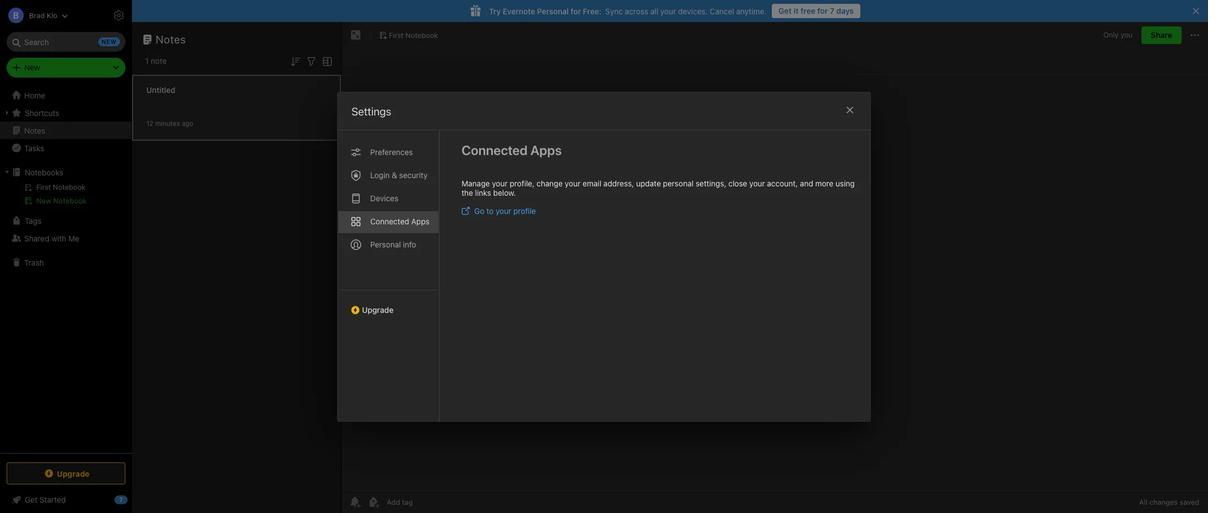 Task type: describe. For each thing, give the bounding box(es) containing it.
sync
[[605, 6, 623, 16]]

go to your profile button
[[462, 206, 536, 215]]

notes link
[[0, 122, 131, 139]]

notebook for first notebook
[[406, 31, 438, 39]]

Search text field
[[14, 32, 118, 52]]

manage
[[462, 179, 490, 188]]

notebook for new notebook
[[53, 196, 87, 205]]

devices.
[[678, 6, 708, 16]]

1 vertical spatial apps
[[411, 216, 430, 226]]

try evernote personal for free: sync across all your devices. cancel anytime.
[[489, 6, 766, 16]]

links
[[475, 188, 491, 197]]

security
[[399, 170, 428, 180]]

free
[[801, 6, 815, 15]]

expand notebooks image
[[3, 168, 12, 177]]

free:
[[583, 6, 601, 16]]

days
[[836, 6, 854, 15]]

close
[[728, 179, 747, 188]]

tags
[[25, 216, 41, 225]]

for for 7
[[817, 6, 828, 15]]

and
[[800, 179, 813, 188]]

using
[[836, 179, 855, 188]]

share
[[1151, 30, 1172, 40]]

the
[[462, 188, 473, 197]]

note window element
[[342, 22, 1208, 513]]

update
[[636, 179, 661, 188]]

it
[[794, 6, 799, 15]]

connected apps inside tab list
[[370, 216, 430, 226]]

email
[[583, 179, 601, 188]]

anytime.
[[736, 6, 766, 16]]

profile,
[[510, 179, 534, 188]]

untitled
[[146, 85, 175, 94]]

1 horizontal spatial apps
[[530, 142, 562, 158]]

settings
[[352, 105, 391, 117]]

0 vertical spatial connected apps
[[462, 142, 562, 158]]

7
[[830, 6, 834, 15]]

settings,
[[696, 179, 726, 188]]

devices
[[370, 193, 398, 203]]

account,
[[767, 179, 798, 188]]

first notebook button
[[375, 28, 442, 43]]

address,
[[603, 179, 634, 188]]

0 vertical spatial notes
[[156, 33, 186, 46]]

saved
[[1180, 498, 1199, 507]]

0 vertical spatial connected
[[462, 142, 528, 158]]

preferences
[[370, 147, 413, 157]]

your right "to"
[[496, 206, 511, 215]]

new for new
[[24, 63, 40, 72]]

1 horizontal spatial personal
[[537, 6, 569, 16]]

shared with me link
[[0, 229, 131, 247]]

go
[[474, 206, 484, 215]]

to
[[486, 206, 494, 215]]

all
[[1139, 498, 1148, 507]]

shortcuts
[[25, 108, 59, 117]]

personal
[[663, 179, 694, 188]]

your right close
[[749, 179, 765, 188]]

all
[[650, 6, 658, 16]]

share button
[[1141, 26, 1182, 44]]

new notebook button
[[0, 194, 131, 207]]

across
[[625, 6, 648, 16]]

notebooks
[[25, 168, 63, 177]]

1 vertical spatial upgrade button
[[7, 463, 125, 485]]

more
[[815, 179, 833, 188]]

profile
[[513, 206, 536, 215]]

login & security
[[370, 170, 428, 180]]

new button
[[7, 58, 125, 78]]



Task type: vqa. For each thing, say whether or not it's contained in the screenshot.
'tab list'
yes



Task type: locate. For each thing, give the bounding box(es) containing it.
1
[[145, 56, 149, 65]]

tab list containing preferences
[[338, 130, 440, 421]]

home
[[24, 90, 45, 100]]

1 vertical spatial notes
[[24, 126, 45, 135]]

change
[[537, 179, 563, 188]]

0 horizontal spatial notebook
[[53, 196, 87, 205]]

notes up note
[[156, 33, 186, 46]]

0 vertical spatial apps
[[530, 142, 562, 158]]

new up tags
[[36, 196, 51, 205]]

upgrade
[[362, 305, 393, 314], [57, 469, 90, 478]]

tab list
[[338, 130, 440, 421]]

notebooks link
[[0, 163, 131, 181]]

go to your profile
[[474, 206, 536, 215]]

personal info
[[370, 240, 416, 249]]

below.
[[493, 188, 516, 197]]

1 vertical spatial upgrade
[[57, 469, 90, 478]]

changes
[[1150, 498, 1178, 507]]

new up home
[[24, 63, 40, 72]]

ago
[[182, 119, 193, 127]]

try
[[489, 6, 501, 16]]

your
[[660, 6, 676, 16], [492, 179, 508, 188], [565, 179, 580, 188], [749, 179, 765, 188], [496, 206, 511, 215]]

notebook
[[406, 31, 438, 39], [53, 196, 87, 205]]

connected up manage
[[462, 142, 528, 158]]

notes up tasks
[[24, 126, 45, 135]]

2 for from the left
[[571, 6, 581, 16]]

personal
[[537, 6, 569, 16], [370, 240, 401, 249]]

for left free:
[[571, 6, 581, 16]]

1 horizontal spatial connected apps
[[462, 142, 562, 158]]

notebook up tags button
[[53, 196, 87, 205]]

your right all in the top of the page
[[660, 6, 676, 16]]

1 horizontal spatial notebook
[[406, 31, 438, 39]]

shared with me
[[24, 234, 79, 243]]

1 note
[[145, 56, 167, 65]]

apps
[[530, 142, 562, 158], [411, 216, 430, 226]]

tags button
[[0, 212, 131, 229]]

manage your profile, change your email address, update personal settings, close your account, and more using the links below.
[[462, 179, 855, 197]]

1 vertical spatial connected apps
[[370, 216, 430, 226]]

tree
[[0, 86, 132, 453]]

get
[[779, 6, 792, 15]]

apps up info
[[411, 216, 430, 226]]

0 horizontal spatial connected
[[370, 216, 409, 226]]

apps up "change"
[[530, 142, 562, 158]]

connected
[[462, 142, 528, 158], [370, 216, 409, 226]]

settings image
[[112, 9, 125, 22]]

new notebook group
[[0, 181, 131, 212]]

trash link
[[0, 254, 131, 271]]

1 vertical spatial new
[[36, 196, 51, 205]]

first
[[389, 31, 404, 39]]

me
[[68, 234, 79, 243]]

1 vertical spatial notebook
[[53, 196, 87, 205]]

close image
[[843, 103, 857, 116]]

for
[[817, 6, 828, 15], [571, 6, 581, 16]]

cancel
[[710, 6, 734, 16]]

1 horizontal spatial upgrade button
[[338, 290, 439, 319]]

upgrade button
[[338, 290, 439, 319], [7, 463, 125, 485]]

all changes saved
[[1139, 498, 1199, 507]]

notebook inside button
[[53, 196, 87, 205]]

1 horizontal spatial upgrade
[[362, 305, 393, 314]]

expand note image
[[349, 29, 363, 42]]

first notebook
[[389, 31, 438, 39]]

get it free for 7 days
[[779, 6, 854, 15]]

home link
[[0, 86, 132, 104]]

tasks button
[[0, 139, 131, 157]]

only
[[1103, 30, 1119, 39]]

tree containing home
[[0, 86, 132, 453]]

new inside button
[[36, 196, 51, 205]]

&
[[392, 170, 397, 180]]

new for new notebook
[[36, 196, 51, 205]]

Note Editor text field
[[342, 75, 1208, 491]]

connected up personal info
[[370, 216, 409, 226]]

0 horizontal spatial upgrade button
[[7, 463, 125, 485]]

for left the 7
[[817, 6, 828, 15]]

connected apps up profile,
[[462, 142, 562, 158]]

login
[[370, 170, 390, 180]]

you
[[1121, 30, 1133, 39]]

your left "email"
[[565, 179, 580, 188]]

get it free for 7 days button
[[772, 4, 860, 18]]

1 vertical spatial connected
[[370, 216, 409, 226]]

add tag image
[[367, 496, 380, 509]]

upgrade button inside tab list
[[338, 290, 439, 319]]

for inside button
[[817, 6, 828, 15]]

notebook right first on the left top of the page
[[406, 31, 438, 39]]

0 vertical spatial personal
[[537, 6, 569, 16]]

0 vertical spatial new
[[24, 63, 40, 72]]

evernote
[[503, 6, 535, 16]]

add a reminder image
[[348, 496, 361, 509]]

with
[[51, 234, 66, 243]]

trash
[[24, 258, 44, 267]]

personal right evernote
[[537, 6, 569, 16]]

new notebook
[[36, 196, 87, 205]]

0 horizontal spatial notes
[[24, 126, 45, 135]]

info
[[403, 240, 416, 249]]

0 vertical spatial upgrade
[[362, 305, 393, 314]]

0 vertical spatial notebook
[[406, 31, 438, 39]]

1 horizontal spatial for
[[817, 6, 828, 15]]

connected inside tab list
[[370, 216, 409, 226]]

0 horizontal spatial upgrade
[[57, 469, 90, 478]]

tasks
[[24, 143, 44, 153]]

0 horizontal spatial personal
[[370, 240, 401, 249]]

0 vertical spatial upgrade button
[[338, 290, 439, 319]]

minutes
[[155, 119, 180, 127]]

connected apps
[[462, 142, 562, 158], [370, 216, 430, 226]]

connected apps up personal info
[[370, 216, 430, 226]]

shortcuts button
[[0, 104, 131, 122]]

None search field
[[14, 32, 118, 52]]

note
[[151, 56, 167, 65]]

for for free:
[[571, 6, 581, 16]]

12 minutes ago
[[146, 119, 193, 127]]

new inside popup button
[[24, 63, 40, 72]]

1 vertical spatial personal
[[370, 240, 401, 249]]

notes
[[156, 33, 186, 46], [24, 126, 45, 135]]

1 for from the left
[[817, 6, 828, 15]]

only you
[[1103, 30, 1133, 39]]

notebook inside button
[[406, 31, 438, 39]]

0 horizontal spatial for
[[571, 6, 581, 16]]

0 horizontal spatial connected apps
[[370, 216, 430, 226]]

1 horizontal spatial connected
[[462, 142, 528, 158]]

your right links
[[492, 179, 508, 188]]

12
[[146, 119, 153, 127]]

0 horizontal spatial apps
[[411, 216, 430, 226]]

new
[[24, 63, 40, 72], [36, 196, 51, 205]]

shared
[[24, 234, 49, 243]]

1 horizontal spatial notes
[[156, 33, 186, 46]]

personal left info
[[370, 240, 401, 249]]



